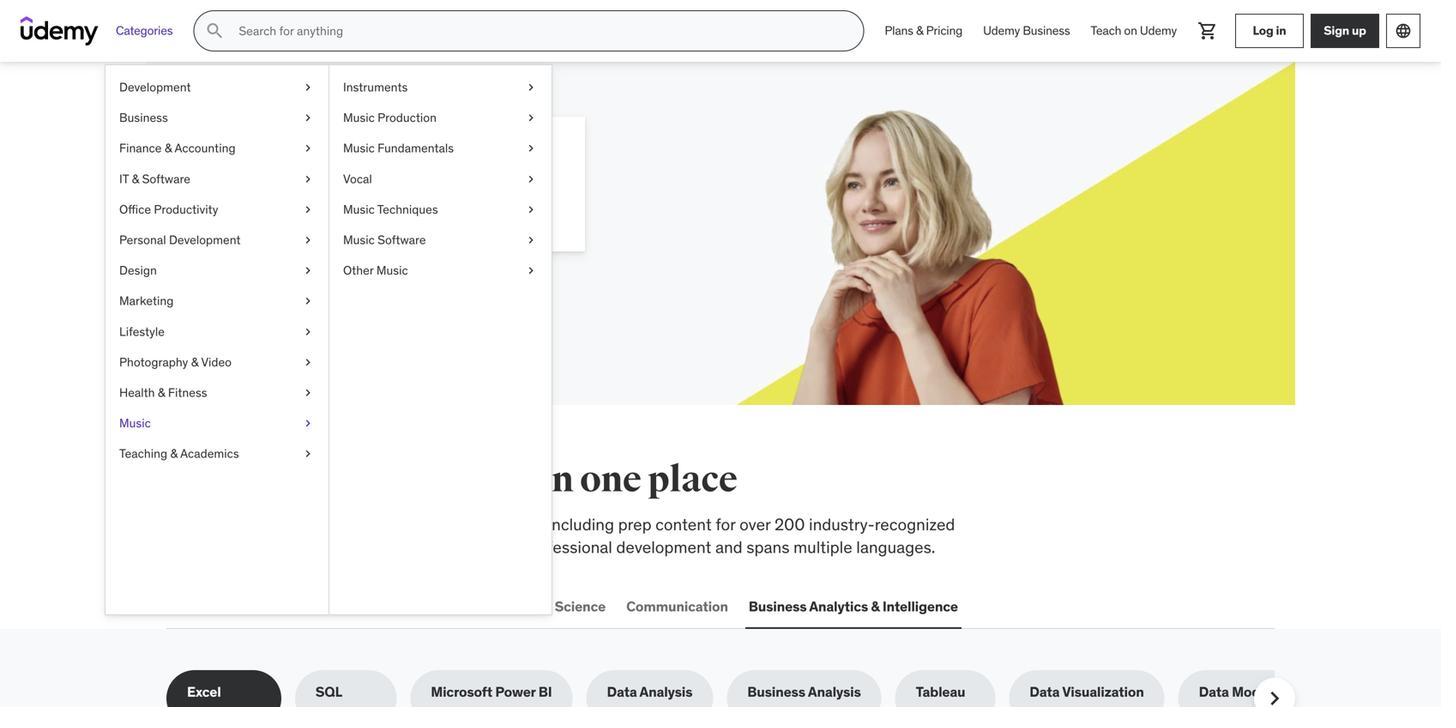Task type: vqa. For each thing, say whether or not it's contained in the screenshot.
recognized at right bottom
yes



Task type: locate. For each thing, give the bounding box(es) containing it.
music techniques
[[343, 202, 438, 217]]

music down music software
[[377, 263, 408, 278]]

xsmall image inside music production link
[[524, 109, 538, 126]]

xsmall image inside lifestyle link
[[301, 323, 315, 340]]

just
[[521, 179, 544, 197]]

software
[[142, 171, 191, 186], [378, 232, 426, 248]]

& for fitness
[[158, 385, 165, 400]]

for up and
[[716, 514, 736, 535]]

for
[[310, 136, 350, 172], [716, 514, 736, 535]]

& inside button
[[871, 598, 880, 615]]

analysis for business analysis
[[808, 683, 861, 701]]

business analytics & intelligence
[[749, 598, 958, 615]]

music for music software
[[343, 232, 375, 248]]

plans & pricing
[[885, 23, 963, 38]]

for inside "skills for your future expand your potential with a course. starting at just $12.99 through dec 15."
[[310, 136, 350, 172]]

skills
[[228, 136, 305, 172]]

xsmall image inside health & fitness link
[[301, 384, 315, 401]]

&
[[917, 23, 924, 38], [165, 140, 172, 156], [132, 171, 139, 186], [191, 354, 199, 370], [158, 385, 165, 400], [170, 446, 178, 461], [871, 598, 880, 615]]

0 vertical spatial development
[[119, 79, 191, 95]]

xsmall image for instruments
[[524, 79, 538, 96]]

& for academics
[[170, 446, 178, 461]]

0 vertical spatial your
[[355, 136, 418, 172]]

0 vertical spatial in
[[1277, 23, 1287, 38]]

xsmall image inside 'other music' link
[[524, 262, 538, 279]]

music up 'other'
[[343, 232, 375, 248]]

office productivity link
[[106, 194, 329, 225]]

2 analysis from the left
[[808, 683, 861, 701]]

xsmall image
[[524, 79, 538, 96], [301, 109, 315, 126], [524, 140, 538, 157], [301, 171, 315, 187], [524, 171, 538, 187], [301, 201, 315, 218], [301, 232, 315, 249], [524, 232, 538, 249], [301, 262, 315, 279], [301, 415, 315, 432], [301, 446, 315, 462]]

next image
[[1262, 685, 1289, 707]]

& for software
[[132, 171, 139, 186]]

covering critical workplace skills to technical topics, including prep content for over 200 industry-recognized certifications, our catalog supports well-rounded professional development and spans multiple languages.
[[166, 514, 956, 557]]

industry-
[[809, 514, 875, 535]]

xsmall image inside photography & video 'link'
[[301, 354, 315, 371]]

business for business analytics & intelligence
[[749, 598, 807, 615]]

xsmall image
[[301, 79, 315, 96], [524, 109, 538, 126], [301, 140, 315, 157], [524, 201, 538, 218], [524, 262, 538, 279], [301, 293, 315, 310], [301, 323, 315, 340], [301, 354, 315, 371], [301, 384, 315, 401]]

personal development link
[[106, 225, 329, 255]]

xsmall image for music fundamentals
[[524, 140, 538, 157]]

and
[[716, 537, 743, 557]]

development right web
[[202, 598, 288, 615]]

music down 'health'
[[119, 415, 151, 431]]

data for data modeling
[[1199, 683, 1230, 701]]

xsmall image for music software
[[524, 232, 538, 249]]

xsmall image for teaching & academics
[[301, 446, 315, 462]]

skills up workplace
[[284, 457, 377, 502]]

health
[[119, 385, 155, 400]]

science
[[555, 598, 606, 615]]

leadership button
[[427, 586, 505, 627]]

0 vertical spatial skills
[[284, 457, 377, 502]]

bi
[[539, 683, 552, 701]]

business for business
[[119, 110, 168, 125]]

in right the log
[[1277, 23, 1287, 38]]

spans
[[747, 537, 790, 557]]

& right "plans"
[[917, 23, 924, 38]]

teach
[[1091, 23, 1122, 38]]

$12.99
[[228, 198, 270, 216]]

0 horizontal spatial udemy
[[984, 23, 1021, 38]]

xsmall image inside music software link
[[524, 232, 538, 249]]

business inside 'topic filters' element
[[748, 683, 806, 701]]

1 vertical spatial in
[[540, 457, 574, 502]]

xsmall image inside instruments link
[[524, 79, 538, 96]]

photography & video
[[119, 354, 232, 370]]

recognized
[[875, 514, 956, 535]]

xsmall image inside music link
[[301, 415, 315, 432]]

photography & video link
[[106, 347, 329, 378]]

& left 'video'
[[191, 354, 199, 370]]

development inside button
[[202, 598, 288, 615]]

with
[[365, 179, 391, 197]]

1 vertical spatial skills
[[367, 514, 404, 535]]

software up office productivity
[[142, 171, 191, 186]]

xsmall image for photography & video
[[301, 354, 315, 371]]

for inside 'covering critical workplace skills to technical topics, including prep content for over 200 industry-recognized certifications, our catalog supports well-rounded professional development and spans multiple languages.'
[[716, 514, 736, 535]]

& right teaching
[[170, 446, 178, 461]]

it up office
[[119, 171, 129, 186]]

music up vocal
[[343, 140, 375, 156]]

& inside 'link'
[[191, 354, 199, 370]]

1 vertical spatial software
[[378, 232, 426, 248]]

business inside button
[[749, 598, 807, 615]]

data for data analysis
[[607, 683, 637, 701]]

1 vertical spatial for
[[716, 514, 736, 535]]

xsmall image inside "design" 'link'
[[301, 262, 315, 279]]

0 horizontal spatial analysis
[[640, 683, 693, 701]]

music techniques link
[[330, 194, 552, 225]]

xsmall image for office productivity
[[301, 201, 315, 218]]

vocal link
[[330, 164, 552, 194]]

business for business analysis
[[748, 683, 806, 701]]

finance
[[119, 140, 162, 156]]

instruments
[[343, 79, 408, 95]]

your up with
[[355, 136, 418, 172]]

0 horizontal spatial in
[[540, 457, 574, 502]]

0 horizontal spatial your
[[278, 179, 304, 197]]

xsmall image inside the it & software link
[[301, 171, 315, 187]]

1 vertical spatial development
[[169, 232, 241, 248]]

xsmall image inside development link
[[301, 79, 315, 96]]

your
[[355, 136, 418, 172], [278, 179, 304, 197]]

pricing
[[926, 23, 963, 38]]

categories button
[[106, 10, 183, 51]]

data left modeling
[[1199, 683, 1230, 701]]

0 horizontal spatial for
[[310, 136, 350, 172]]

xsmall image for design
[[301, 262, 315, 279]]

data left the science
[[522, 598, 552, 615]]

in up including
[[540, 457, 574, 502]]

future
[[423, 136, 507, 172]]

data analysis
[[607, 683, 693, 701]]

0 horizontal spatial software
[[142, 171, 191, 186]]

development down office productivity link
[[169, 232, 241, 248]]

techniques
[[377, 202, 438, 217]]

udemy right pricing at the right
[[984, 23, 1021, 38]]

design link
[[106, 255, 329, 286]]

music for music techniques
[[343, 202, 375, 217]]

categories
[[116, 23, 173, 38]]

skills up supports
[[367, 514, 404, 535]]

it inside button
[[308, 598, 320, 615]]

& up office
[[132, 171, 139, 186]]

analysis for data analysis
[[640, 683, 693, 701]]

1 analysis from the left
[[640, 683, 693, 701]]

photography
[[119, 354, 188, 370]]

software down techniques in the left of the page
[[378, 232, 426, 248]]

prep
[[618, 514, 652, 535]]

0 horizontal spatial it
[[119, 171, 129, 186]]

xsmall image inside music techniques 'link'
[[524, 201, 538, 218]]

development for personal
[[169, 232, 241, 248]]

1 vertical spatial it
[[308, 598, 320, 615]]

communication button
[[623, 586, 732, 627]]

sign up
[[1324, 23, 1367, 38]]

your up through
[[278, 179, 304, 197]]

xsmall image for music techniques
[[524, 201, 538, 218]]

music for music fundamentals
[[343, 140, 375, 156]]

2 vertical spatial development
[[202, 598, 288, 615]]

xsmall image inside music fundamentals link
[[524, 140, 538, 157]]

1 horizontal spatial udemy
[[1140, 23, 1177, 38]]

0 vertical spatial it
[[119, 171, 129, 186]]

it for it certifications
[[308, 598, 320, 615]]

xsmall image inside business link
[[301, 109, 315, 126]]

data left visualization
[[1030, 683, 1060, 701]]

development down the categories dropdown button
[[119, 79, 191, 95]]

personal
[[119, 232, 166, 248]]

submit search image
[[205, 21, 225, 41]]

data right bi
[[607, 683, 637, 701]]

udemy
[[984, 23, 1021, 38], [1140, 23, 1177, 38]]

development link
[[106, 72, 329, 103]]

xsmall image inside office productivity link
[[301, 201, 315, 218]]

music down instruments at the left of page
[[343, 110, 375, 125]]

xsmall image inside finance & accounting link
[[301, 140, 315, 157]]

it left certifications at the bottom left
[[308, 598, 320, 615]]

it certifications
[[308, 598, 410, 615]]

all
[[166, 457, 217, 502]]

xsmall image inside marketing link
[[301, 293, 315, 310]]

data inside button
[[522, 598, 552, 615]]

teach on udemy
[[1091, 23, 1177, 38]]

xsmall image inside teaching & academics link
[[301, 446, 315, 462]]

business analytics & intelligence button
[[746, 586, 962, 627]]

a
[[394, 179, 402, 197]]

fundamentals
[[378, 140, 454, 156]]

& right analytics
[[871, 598, 880, 615]]

data modeling
[[1199, 683, 1292, 701]]

power
[[495, 683, 536, 701]]

1 horizontal spatial it
[[308, 598, 320, 615]]

sign up link
[[1311, 14, 1380, 48]]

plans & pricing link
[[875, 10, 973, 51]]

academics
[[180, 446, 239, 461]]

xsmall image for health & fitness
[[301, 384, 315, 401]]

xsmall image inside personal development link
[[301, 232, 315, 249]]

sql
[[316, 683, 342, 701]]

0 vertical spatial software
[[142, 171, 191, 186]]

marketing
[[119, 293, 174, 309]]

office productivity
[[119, 202, 218, 217]]

need
[[451, 457, 534, 502]]

course.
[[405, 179, 450, 197]]

development
[[617, 537, 712, 557]]

0 vertical spatial for
[[310, 136, 350, 172]]

music down with
[[343, 202, 375, 217]]

at
[[506, 179, 518, 197]]

skills for your future expand your potential with a course. starting at just $12.99 through dec 15.
[[228, 136, 544, 216]]

1 horizontal spatial for
[[716, 514, 736, 535]]

xsmall image for business
[[301, 109, 315, 126]]

& right the finance at the left top
[[165, 140, 172, 156]]

& right 'health'
[[158, 385, 165, 400]]

business
[[1023, 23, 1071, 38], [119, 110, 168, 125], [749, 598, 807, 615], [748, 683, 806, 701]]

teaching & academics link
[[106, 439, 329, 469]]

instruments link
[[330, 72, 552, 103]]

data
[[522, 598, 552, 615], [607, 683, 637, 701], [1030, 683, 1060, 701], [1199, 683, 1230, 701]]

udemy right the on
[[1140, 23, 1177, 38]]

office
[[119, 202, 151, 217]]

for up potential
[[310, 136, 350, 172]]

supports
[[355, 537, 419, 557]]

sign
[[1324, 23, 1350, 38]]

music software
[[343, 232, 426, 248]]

1 horizontal spatial analysis
[[808, 683, 861, 701]]

music inside 'link'
[[343, 202, 375, 217]]

marketing link
[[106, 286, 329, 316]]

xsmall image inside vocal link
[[524, 171, 538, 187]]



Task type: describe. For each thing, give the bounding box(es) containing it.
skills inside 'covering critical workplace skills to technical topics, including prep content for over 200 industry-recognized certifications, our catalog supports well-rounded professional development and spans multiple languages.'
[[367, 514, 404, 535]]

data for data visualization
[[1030, 683, 1060, 701]]

xsmall image for development
[[301, 79, 315, 96]]

through
[[273, 198, 321, 216]]

certifications
[[323, 598, 410, 615]]

xsmall image for it & software
[[301, 171, 315, 187]]

tableau
[[916, 683, 966, 701]]

xsmall image for vocal
[[524, 171, 538, 187]]

udemy image
[[21, 16, 99, 45]]

& for accounting
[[165, 140, 172, 156]]

udemy business
[[984, 23, 1071, 38]]

xsmall image for music production
[[524, 109, 538, 126]]

web development button
[[166, 586, 291, 627]]

finance & accounting link
[[106, 133, 329, 164]]

music for music production
[[343, 110, 375, 125]]

certifications,
[[166, 537, 265, 557]]

dec
[[325, 198, 349, 216]]

data science
[[522, 598, 606, 615]]

xsmall image for music
[[301, 415, 315, 432]]

teach on udemy link
[[1081, 10, 1188, 51]]

1 horizontal spatial your
[[355, 136, 418, 172]]

xsmall image for marketing
[[301, 293, 315, 310]]

expand
[[228, 179, 274, 197]]

teaching & academics
[[119, 446, 239, 461]]

fitness
[[168, 385, 207, 400]]

xsmall image for finance & accounting
[[301, 140, 315, 157]]

data for data science
[[522, 598, 552, 615]]

modeling
[[1232, 683, 1292, 701]]

visualization
[[1063, 683, 1145, 701]]

analytics
[[810, 598, 869, 615]]

it & software
[[119, 171, 191, 186]]

& for pricing
[[917, 23, 924, 38]]

xsmall image for other music
[[524, 262, 538, 279]]

music software link
[[330, 225, 552, 255]]

music fundamentals link
[[330, 133, 552, 164]]

2 udemy from the left
[[1140, 23, 1177, 38]]

other
[[343, 263, 374, 278]]

it for it & software
[[119, 171, 129, 186]]

technical
[[426, 514, 492, 535]]

our
[[269, 537, 293, 557]]

personal development
[[119, 232, 241, 248]]

workplace
[[288, 514, 363, 535]]

catalog
[[297, 537, 351, 557]]

Search for anything text field
[[235, 16, 843, 45]]

1 horizontal spatial software
[[378, 232, 426, 248]]

web development
[[170, 598, 288, 615]]

production
[[378, 110, 437, 125]]

1 horizontal spatial in
[[1277, 23, 1287, 38]]

& for video
[[191, 354, 199, 370]]

on
[[1125, 23, 1138, 38]]

1 udemy from the left
[[984, 23, 1021, 38]]

it certifications button
[[305, 586, 413, 627]]

the
[[223, 457, 278, 502]]

topic filters element
[[166, 670, 1313, 707]]

1 vertical spatial your
[[278, 179, 304, 197]]

health & fitness
[[119, 385, 207, 400]]

potential
[[307, 179, 362, 197]]

plans
[[885, 23, 914, 38]]

xsmall image for personal development
[[301, 232, 315, 249]]

communication
[[627, 598, 728, 615]]

shopping cart with 0 items image
[[1198, 21, 1219, 41]]

to
[[407, 514, 422, 535]]

over
[[740, 514, 771, 535]]

professional
[[524, 537, 613, 557]]

data science button
[[519, 586, 609, 627]]

log in
[[1253, 23, 1287, 38]]

multiple
[[794, 537, 853, 557]]

music production link
[[330, 103, 552, 133]]

rounded
[[459, 537, 520, 557]]

lifestyle link
[[106, 316, 329, 347]]

all the skills you need in one place
[[166, 457, 738, 502]]

music production
[[343, 110, 437, 125]]

critical
[[236, 514, 284, 535]]

productivity
[[154, 202, 218, 217]]

starting
[[453, 179, 502, 197]]

vocal
[[343, 171, 372, 186]]

development for web
[[202, 598, 288, 615]]

data visualization
[[1030, 683, 1145, 701]]

it & software link
[[106, 164, 329, 194]]

other music link
[[330, 255, 552, 286]]

leadership
[[430, 598, 501, 615]]

choose a language image
[[1395, 22, 1413, 39]]

well-
[[423, 537, 459, 557]]

excel
[[187, 683, 221, 701]]

udemy business link
[[973, 10, 1081, 51]]

accounting
[[175, 140, 236, 156]]

design
[[119, 263, 157, 278]]

log
[[1253, 23, 1274, 38]]

microsoft power bi
[[431, 683, 552, 701]]

business link
[[106, 103, 329, 133]]

200
[[775, 514, 805, 535]]

health & fitness link
[[106, 378, 329, 408]]

xsmall image for lifestyle
[[301, 323, 315, 340]]

lifestyle
[[119, 324, 165, 339]]

other music
[[343, 263, 408, 278]]



